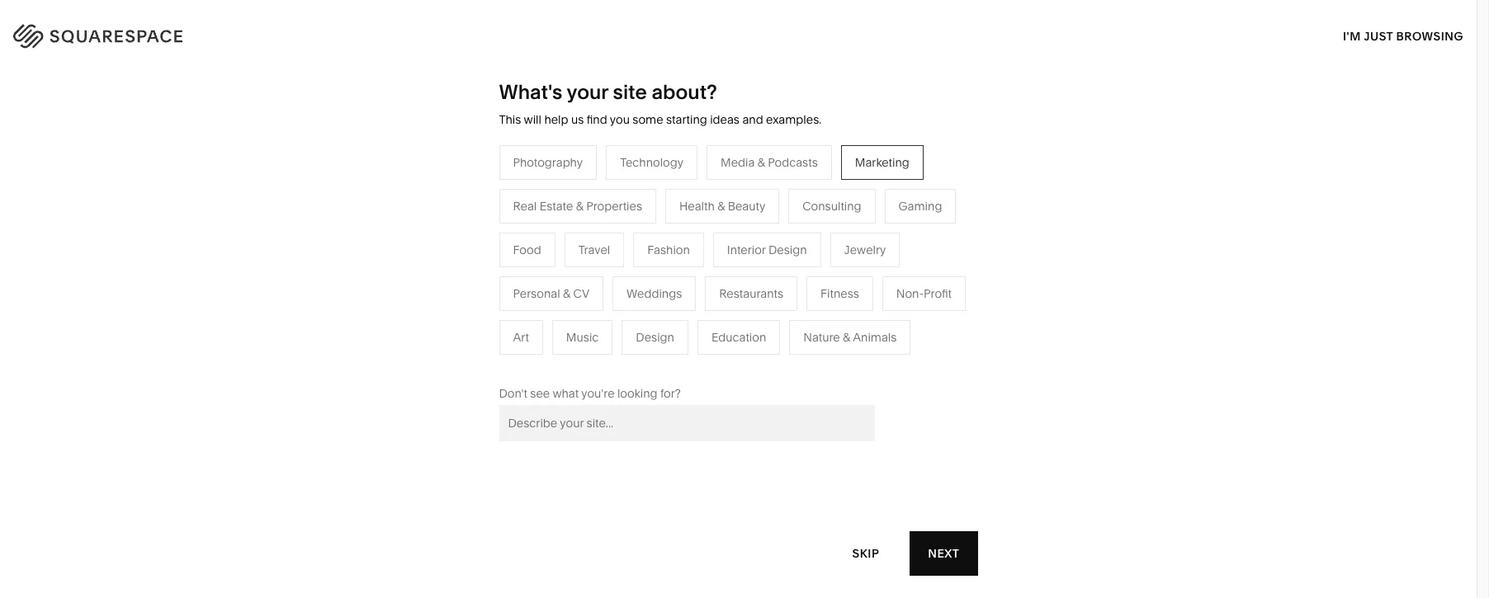 Task type: vqa. For each thing, say whether or not it's contained in the screenshot.
oranssi image
no



Task type: locate. For each thing, give the bounding box(es) containing it.
1 horizontal spatial fitness
[[820, 286, 859, 301]]

real estate & properties up travel radio
[[513, 199, 642, 214]]

restaurants inside restaurants radio
[[719, 286, 783, 301]]

podcasts down examples.
[[768, 155, 818, 170]]

events
[[594, 304, 630, 318]]

travel up cv on the left of page
[[578, 242, 610, 257]]

& left cv on the left of page
[[563, 286, 570, 301]]

1 vertical spatial weddings
[[594, 328, 649, 343]]

0 horizontal spatial estate
[[540, 199, 573, 214]]

for?
[[660, 386, 681, 401]]

professional services link
[[419, 254, 551, 269]]

professional
[[419, 254, 486, 269]]

nature down home
[[768, 254, 804, 269]]

professional services
[[419, 254, 535, 269]]

podcasts
[[768, 155, 818, 170], [641, 279, 691, 294]]

nature & animals down home & decor "link"
[[768, 254, 861, 269]]

design
[[768, 242, 807, 257], [636, 330, 674, 345]]

Photography radio
[[499, 145, 597, 180]]

& inside "real estate & properties" radio
[[576, 199, 583, 214]]

1 vertical spatial animals
[[853, 330, 897, 345]]

real down music
[[594, 353, 617, 368]]

0 horizontal spatial non-
[[496, 304, 523, 318]]

0 vertical spatial podcasts
[[768, 155, 818, 170]]

1 vertical spatial podcasts
[[641, 279, 691, 294]]

properties up for?
[[667, 353, 723, 368]]

0 vertical spatial animals
[[817, 254, 861, 269]]

non- inside 'non-profit' radio
[[896, 286, 924, 301]]

properties
[[586, 199, 642, 214], [667, 353, 723, 368]]

and
[[742, 112, 763, 127]]

1 horizontal spatial properties
[[667, 353, 723, 368]]

Travel radio
[[564, 233, 624, 267]]

gaming
[[898, 199, 942, 214]]

0 vertical spatial nature & animals
[[768, 254, 861, 269]]

1 horizontal spatial media
[[721, 155, 755, 170]]

media & podcasts link
[[594, 279, 707, 294]]

in
[[1444, 26, 1456, 40]]

media
[[721, 155, 755, 170], [594, 279, 628, 294]]

animals
[[817, 254, 861, 269], [853, 330, 897, 345]]

media & podcasts down restaurants "link"
[[594, 279, 691, 294]]

nature & animals down fitness option
[[803, 330, 897, 345]]

business
[[452, 279, 500, 294]]

& up travel radio
[[576, 199, 583, 214]]

non- up art option
[[496, 304, 523, 318]]

beauty
[[728, 199, 765, 214]]

non-
[[896, 286, 924, 301], [496, 304, 523, 318]]

1 vertical spatial nature
[[803, 330, 840, 345]]

& inside media & podcasts radio
[[758, 155, 765, 170]]

estate down photography radio
[[540, 199, 573, 214]]

1 vertical spatial restaurants
[[719, 286, 783, 301]]

non-profit
[[896, 286, 952, 301]]

non- down jewelry radio
[[896, 286, 924, 301]]

fitness down nature & animals link
[[820, 286, 859, 301]]

real
[[513, 199, 537, 214], [594, 353, 617, 368]]

next
[[928, 546, 960, 561]]

Non-Profit radio
[[882, 276, 966, 311]]

photography
[[513, 155, 583, 170]]

us
[[571, 112, 584, 127]]

weddings down events link
[[594, 328, 649, 343]]

properties inside radio
[[586, 199, 642, 214]]

0 vertical spatial estate
[[540, 199, 573, 214]]

0 vertical spatial media & podcasts
[[721, 155, 818, 170]]

nature & animals inside option
[[803, 330, 897, 345]]

nature
[[768, 254, 804, 269], [803, 330, 840, 345]]

restaurants down interior
[[719, 286, 783, 301]]

fitness
[[768, 279, 806, 294], [820, 286, 859, 301]]

0 vertical spatial weddings
[[627, 286, 682, 301]]

1 horizontal spatial media & podcasts
[[721, 155, 818, 170]]

properties up travel link
[[586, 199, 642, 214]]

0 horizontal spatial real
[[513, 199, 537, 214]]

real up food radio
[[513, 199, 537, 214]]

i'm
[[1343, 28, 1361, 43]]

media & podcasts inside radio
[[721, 155, 818, 170]]

restaurants
[[594, 254, 658, 269], [719, 286, 783, 301]]

Fitness radio
[[806, 276, 873, 311]]

media & podcasts
[[721, 155, 818, 170], [594, 279, 691, 294]]

real estate & properties up for?
[[594, 353, 723, 368]]

media up events
[[594, 279, 628, 294]]

0 vertical spatial design
[[768, 242, 807, 257]]

what's your site about? this will help us find you some starting ideas and examples.
[[499, 80, 822, 127]]

estate inside radio
[[540, 199, 573, 214]]

& right health
[[717, 199, 725, 214]]

0 vertical spatial media
[[721, 155, 755, 170]]

Technology radio
[[606, 145, 697, 180]]

weddings down restaurants "link"
[[627, 286, 682, 301]]

& down fitness option
[[843, 330, 850, 345]]

real inside radio
[[513, 199, 537, 214]]

0 vertical spatial real estate & properties
[[513, 199, 642, 214]]

skip
[[852, 546, 879, 561]]

1 vertical spatial properties
[[667, 353, 723, 368]]

0 vertical spatial non-
[[896, 286, 924, 301]]

1 vertical spatial design
[[636, 330, 674, 345]]

fitness link
[[768, 279, 823, 294]]

estate
[[540, 199, 573, 214], [620, 353, 654, 368]]

1 horizontal spatial design
[[768, 242, 807, 257]]

community & non-profits link
[[419, 304, 574, 318]]

0 vertical spatial real
[[513, 199, 537, 214]]

fitness down interior design
[[768, 279, 806, 294]]

1 vertical spatial real
[[594, 353, 617, 368]]

personal
[[513, 286, 560, 301]]

decor
[[814, 229, 848, 244]]

i'm just browsing
[[1343, 28, 1463, 43]]

education
[[711, 330, 766, 345]]

1 vertical spatial nature & animals
[[803, 330, 897, 345]]

1 vertical spatial media & podcasts
[[594, 279, 691, 294]]

1 horizontal spatial podcasts
[[768, 155, 818, 170]]

Education radio
[[697, 320, 780, 355]]

ideas
[[710, 112, 740, 127]]

0 vertical spatial restaurants
[[594, 254, 658, 269]]

Consulting radio
[[788, 189, 875, 224]]

& up for?
[[657, 353, 664, 368]]

degraw image
[[531, 564, 946, 598]]

weddings
[[627, 286, 682, 301], [594, 328, 649, 343]]

0 horizontal spatial properties
[[586, 199, 642, 214]]

& down home & decor
[[807, 254, 815, 269]]

1 horizontal spatial estate
[[620, 353, 654, 368]]

animals down the decor
[[817, 254, 861, 269]]

see
[[530, 386, 550, 401]]

profits
[[523, 304, 557, 318]]

marketing
[[855, 155, 909, 170]]

& down and
[[758, 155, 765, 170]]

squarespace logo link
[[33, 20, 318, 46]]

nature & animals link
[[768, 254, 878, 269]]

0 horizontal spatial design
[[636, 330, 674, 345]]

Jewelry radio
[[830, 233, 900, 267]]

nature inside option
[[803, 330, 840, 345]]

real estate & properties
[[513, 199, 642, 214], [594, 353, 723, 368]]

podcasts down fashion radio
[[641, 279, 691, 294]]

Weddings radio
[[613, 276, 696, 311]]

1 vertical spatial media
[[594, 279, 628, 294]]

estate down weddings link
[[620, 353, 654, 368]]

&
[[758, 155, 765, 170], [576, 199, 583, 214], [717, 199, 725, 214], [804, 229, 811, 244], [807, 254, 815, 269], [631, 279, 638, 294], [563, 286, 570, 301], [486, 304, 493, 318], [843, 330, 850, 345], [657, 353, 664, 368]]

technology
[[620, 155, 683, 170]]

will
[[524, 112, 541, 127]]

don't
[[499, 386, 527, 401]]

Food radio
[[499, 233, 555, 267]]

skip button
[[834, 531, 897, 577]]

1 horizontal spatial non-
[[896, 286, 924, 301]]

Art radio
[[499, 320, 543, 355]]

0 vertical spatial nature
[[768, 254, 804, 269]]

media & podcasts down and
[[721, 155, 818, 170]]

Don't see what you're looking for? field
[[499, 405, 875, 441]]

restaurants down travel link
[[594, 254, 658, 269]]

nature & animals
[[768, 254, 861, 269], [803, 330, 897, 345]]

community & non-profits
[[419, 304, 557, 318]]

Restaurants radio
[[705, 276, 797, 311]]

travel
[[594, 229, 625, 244], [578, 242, 610, 257]]

animals down fitness option
[[853, 330, 897, 345]]

your
[[567, 80, 608, 104]]

& down business
[[486, 304, 493, 318]]

1 horizontal spatial restaurants
[[719, 286, 783, 301]]

0 vertical spatial properties
[[586, 199, 642, 214]]

weddings link
[[594, 328, 666, 343]]

Personal & CV radio
[[499, 276, 603, 311]]

media up beauty
[[721, 155, 755, 170]]

health
[[679, 199, 715, 214]]

starting
[[666, 112, 707, 127]]

nature down fitness option
[[803, 330, 840, 345]]

Music radio
[[552, 320, 613, 355]]



Task type: describe. For each thing, give the bounding box(es) containing it.
Marketing radio
[[841, 145, 923, 180]]

travel link
[[594, 229, 642, 244]]

Interior Design radio
[[713, 233, 821, 267]]

log             in
[[1417, 26, 1456, 40]]

real estate & properties inside radio
[[513, 199, 642, 214]]

log             in link
[[1417, 26, 1456, 40]]

podcasts inside radio
[[768, 155, 818, 170]]

local business
[[419, 279, 500, 294]]

events link
[[594, 304, 646, 318]]

home
[[768, 229, 801, 244]]

profit
[[924, 286, 952, 301]]

site
[[613, 80, 647, 104]]

0 horizontal spatial media
[[594, 279, 628, 294]]

personal & cv
[[513, 286, 589, 301]]

this
[[499, 112, 521, 127]]

some
[[633, 112, 663, 127]]

art
[[513, 330, 529, 345]]

browsing
[[1396, 28, 1463, 43]]

i'm just browsing link
[[1343, 13, 1463, 59]]

fashion
[[647, 242, 690, 257]]

health & beauty
[[679, 199, 765, 214]]

real estate & properties link
[[594, 353, 739, 368]]

1 vertical spatial non-
[[496, 304, 523, 318]]

local
[[419, 279, 449, 294]]

consulting
[[802, 199, 861, 214]]

media inside media & podcasts radio
[[721, 155, 755, 170]]

home & decor link
[[768, 229, 864, 244]]

1 vertical spatial estate
[[620, 353, 654, 368]]

jewelry
[[844, 242, 886, 257]]

community
[[419, 304, 483, 318]]

about?
[[652, 80, 717, 104]]

interior
[[727, 242, 766, 257]]

examples.
[[766, 112, 822, 127]]

design inside option
[[636, 330, 674, 345]]

animals inside nature & animals option
[[853, 330, 897, 345]]

help
[[544, 112, 568, 127]]

services
[[489, 254, 535, 269]]

music
[[566, 330, 599, 345]]

& inside "personal & cv" radio
[[563, 286, 570, 301]]

Media & Podcasts radio
[[707, 145, 832, 180]]

interior design
[[727, 242, 807, 257]]

weddings inside radio
[[627, 286, 682, 301]]

find
[[587, 112, 607, 127]]

& inside health & beauty radio
[[717, 199, 725, 214]]

just
[[1364, 28, 1393, 43]]

0 horizontal spatial restaurants
[[594, 254, 658, 269]]

travel up restaurants "link"
[[594, 229, 625, 244]]

travel inside radio
[[578, 242, 610, 257]]

Gaming radio
[[884, 189, 956, 224]]

Fashion radio
[[633, 233, 704, 267]]

1 horizontal spatial real
[[594, 353, 617, 368]]

next button
[[910, 532, 978, 576]]

Nature & Animals radio
[[789, 320, 911, 355]]

fitness inside option
[[820, 286, 859, 301]]

& down restaurants "link"
[[631, 279, 638, 294]]

restaurants link
[[594, 254, 674, 269]]

food
[[513, 242, 541, 257]]

looking
[[617, 386, 658, 401]]

Real Estate & Properties radio
[[499, 189, 656, 224]]

you're
[[581, 386, 615, 401]]

0 horizontal spatial media & podcasts
[[594, 279, 691, 294]]

0 horizontal spatial fitness
[[768, 279, 806, 294]]

& inside nature & animals option
[[843, 330, 850, 345]]

what's
[[499, 80, 562, 104]]

squarespace logo image
[[33, 20, 216, 46]]

what
[[553, 386, 579, 401]]

& right home
[[804, 229, 811, 244]]

0 horizontal spatial podcasts
[[641, 279, 691, 294]]

local business link
[[419, 279, 517, 294]]

home & decor
[[768, 229, 848, 244]]

1 vertical spatial real estate & properties
[[594, 353, 723, 368]]

you
[[610, 112, 630, 127]]

design inside radio
[[768, 242, 807, 257]]

log
[[1417, 26, 1441, 40]]

don't see what you're looking for?
[[499, 386, 681, 401]]

degraw element
[[531, 564, 946, 598]]

Design radio
[[622, 320, 688, 355]]

Health & Beauty radio
[[665, 189, 779, 224]]

cv
[[573, 286, 589, 301]]



